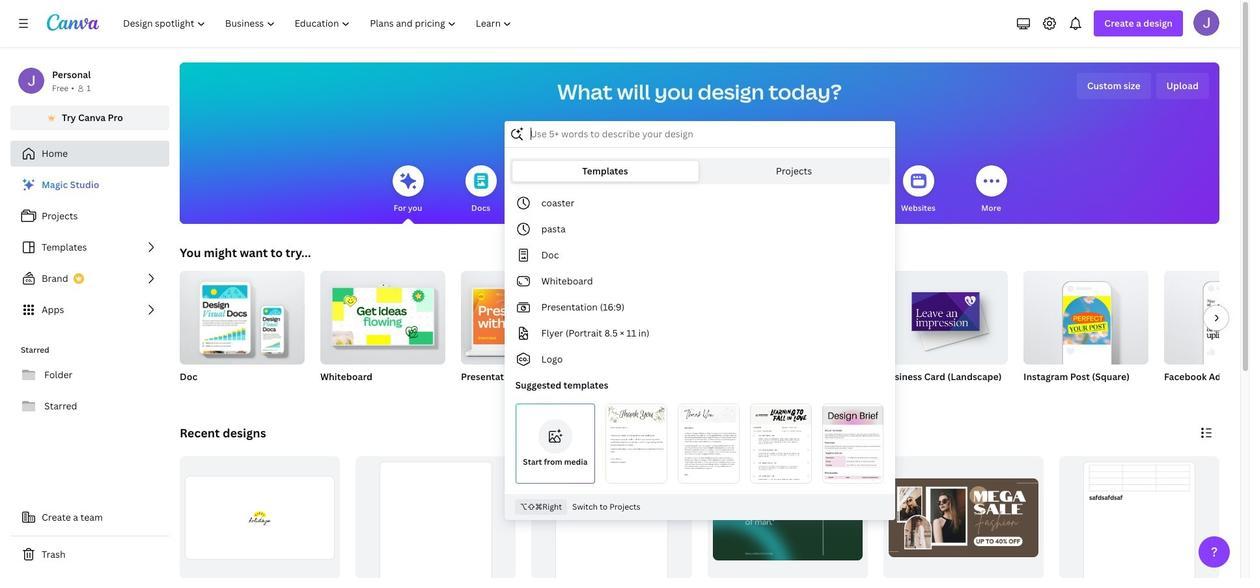 Task type: vqa. For each thing, say whether or not it's contained in the screenshot.
Magic Media "button"
no



Task type: describe. For each thing, give the bounding box(es) containing it.
edit a copy of the wedding thank you letter doc in white beige simple elegant style template image
[[606, 404, 668, 484]]

edit a copy of the design brief doc in grey lilac black soft pastels style template image
[[822, 404, 884, 484]]

top level navigation element
[[115, 10, 523, 36]]



Task type: locate. For each thing, give the bounding box(es) containing it.
edit a copy of the thank you letter doc in black and white simple elegant style template image
[[678, 404, 740, 484]]

list box
[[505, 190, 894, 489]]

None search field
[[504, 121, 895, 520]]

Search search field
[[530, 122, 869, 147]]

list
[[10, 172, 169, 323]]

edit a copy of the tv and film script doc in black and white agnostic style template image
[[750, 404, 812, 484]]

jacob simon image
[[1194, 10, 1220, 36]]

group
[[320, 266, 445, 400], [320, 266, 445, 365], [883, 266, 1008, 400], [883, 266, 1008, 365], [1024, 266, 1149, 400], [1024, 266, 1149, 365], [180, 271, 305, 400], [461, 271, 586, 400], [461, 271, 586, 365], [602, 271, 727, 400], [742, 271, 867, 365], [742, 271, 867, 365], [1164, 271, 1250, 400], [1164, 271, 1250, 365], [356, 457, 516, 578], [883, 457, 1044, 578], [1059, 457, 1220, 578]]



